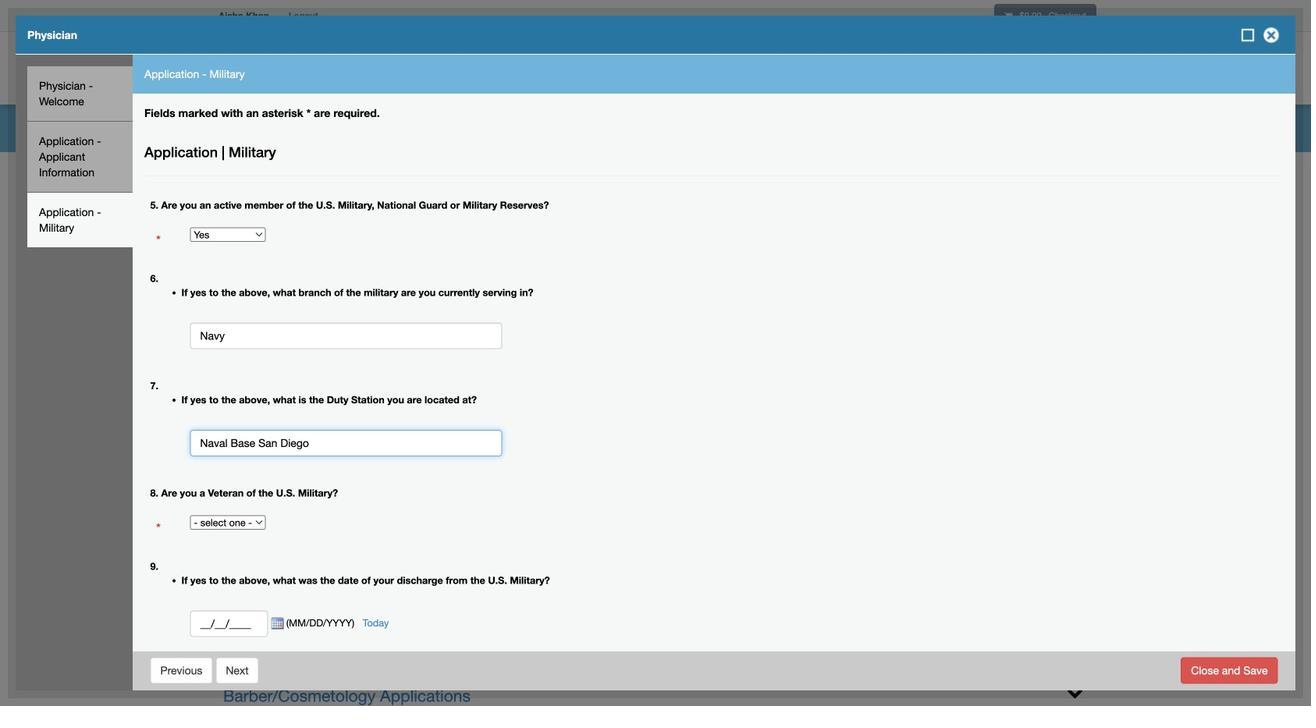 Task type: vqa. For each thing, say whether or not it's contained in the screenshot.
MAXIMIZE/MINIMIZE image
yes



Task type: describe. For each thing, give the bounding box(es) containing it.
close window image
[[1259, 23, 1284, 48]]

maximize/minimize image
[[1240, 27, 1256, 43]]



Task type: locate. For each thing, give the bounding box(es) containing it.
None text field
[[190, 430, 502, 456]]

None button
[[150, 657, 213, 684], [216, 657, 259, 684], [1181, 657, 1278, 684], [150, 657, 213, 684], [216, 657, 259, 684], [1181, 657, 1278, 684]]

None image field
[[268, 618, 284, 630]]

None text field
[[190, 323, 502, 349], [190, 611, 268, 637], [190, 323, 502, 349], [190, 611, 268, 637]]



